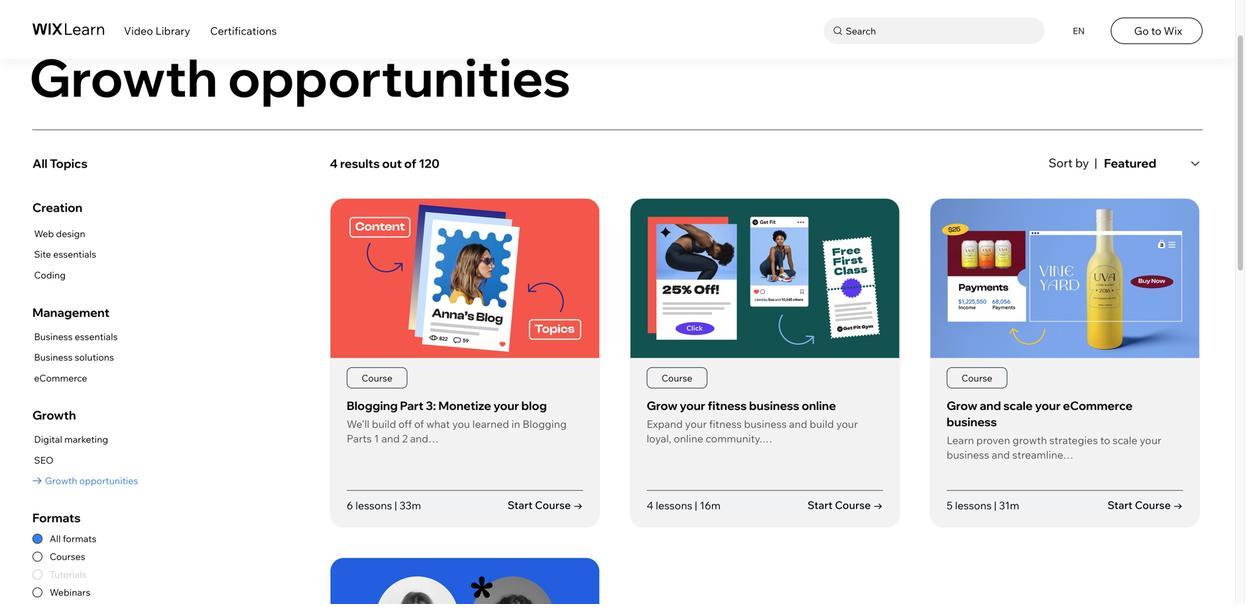 Task type: vqa. For each thing, say whether or not it's contained in the screenshot.
Website associated with Design
no



Task type: locate. For each thing, give the bounding box(es) containing it.
0 horizontal spatial blogging
[[347, 398, 398, 413]]

of right out
[[404, 156, 417, 171]]

2 horizontal spatial start course →
[[1108, 499, 1183, 512]]

| left 33m
[[395, 499, 397, 512]]

6
[[347, 499, 353, 512]]

→ inside blogging part 3: monetize your blog list item
[[573, 499, 583, 512]]

2 horizontal spatial →
[[1174, 499, 1183, 512]]

all
[[32, 156, 48, 171], [50, 534, 61, 545]]

digital marketing list item
[[32, 432, 138, 448]]

business essentials list item
[[32, 329, 118, 346]]

1
[[374, 432, 379, 446]]

a social media profile for "anna's blog" with a headshot of anna. text reads: "content" and "topics". image
[[331, 199, 599, 359]]

site essentials list item
[[32, 246, 96, 263]]

start course → inside grow and scale your ecommerce business list item
[[1108, 499, 1183, 512]]

digital marketing
[[34, 434, 108, 446]]

start
[[508, 499, 533, 512], [808, 499, 833, 512], [1108, 499, 1133, 512]]

library
[[73, 18, 123, 33]]

blogging
[[347, 398, 398, 413], [523, 418, 567, 431]]

2 horizontal spatial lessons
[[955, 499, 992, 512]]

| right "sort" at the top of the page
[[1095, 155, 1098, 170]]

courses
[[50, 552, 85, 563]]

→ inside the grow your fitness business online list item
[[873, 499, 883, 512]]

lessons
[[356, 499, 392, 512], [656, 499, 693, 512], [955, 499, 992, 512]]

2 start course → from the left
[[808, 499, 883, 512]]

blogging down blog
[[523, 418, 567, 431]]

web
[[34, 228, 54, 240]]

4 results out of 120
[[330, 156, 440, 171]]

all for all topics
[[32, 156, 48, 171]]

3 start course → button from the left
[[1108, 499, 1183, 513]]

start inside blogging part 3: monetize your blog list item
[[508, 499, 533, 512]]

1 lessons from the left
[[356, 499, 392, 512]]

grow inside grow and scale your ecommerce business learn proven growth strategies to scale your business and streamline…
[[947, 398, 978, 413]]

lessons left 16m
[[656, 499, 693, 512]]

and
[[980, 398, 1001, 413], [789, 418, 808, 431], [382, 432, 400, 446], [992, 449, 1010, 462]]

growth
[[29, 45, 218, 110], [32, 408, 76, 423], [45, 475, 77, 487]]

0 horizontal spatial opportunities
[[79, 475, 138, 487]]

1 vertical spatial scale
[[1113, 434, 1138, 447]]

site
[[34, 249, 51, 260]]

1 horizontal spatial lessons
[[656, 499, 693, 512]]

lessons inside grow and scale your ecommerce business list item
[[955, 499, 992, 512]]

business up business solutions
[[34, 331, 73, 343]]

4 left 16m
[[647, 499, 654, 512]]

and right 1
[[382, 432, 400, 446]]

all left the topics
[[32, 156, 48, 171]]

ecommerce up strategies on the right of page
[[1063, 398, 1133, 413]]

part
[[400, 398, 424, 413]]

en button
[[1065, 18, 1091, 44]]

0 horizontal spatial all
[[32, 156, 48, 171]]

1 horizontal spatial start course →
[[808, 499, 883, 512]]

growth down video
[[29, 45, 218, 110]]

1 horizontal spatial build
[[810, 418, 834, 431]]

grow up the expand
[[647, 398, 678, 413]]

filtered results region
[[330, 149, 1213, 605]]

start course → button for grow and scale your ecommerce business
[[1108, 499, 1183, 513]]

→ inside grow and scale your ecommerce business list item
[[1174, 499, 1183, 512]]

2 business from the top
[[34, 352, 73, 363]]

1 horizontal spatial ecommerce
[[1063, 398, 1133, 413]]

0 horizontal spatial start course → button
[[508, 499, 583, 513]]

business inside button
[[34, 352, 73, 363]]

list containing digital marketing
[[32, 432, 138, 490]]

grow up learn
[[947, 398, 978, 413]]

| inside the grow your fitness business online list item
[[695, 499, 698, 512]]

1 horizontal spatial blogging
[[523, 418, 567, 431]]

business
[[749, 398, 800, 413], [947, 415, 997, 430], [744, 418, 787, 431], [947, 449, 990, 462]]

seo list item
[[32, 452, 138, 469]]

2 lessons from the left
[[656, 499, 693, 512]]

2
[[402, 432, 408, 446]]

0 horizontal spatial start course →
[[508, 499, 583, 512]]

start course → inside the grow your fitness business online list item
[[808, 499, 883, 512]]

0 vertical spatial ecommerce
[[34, 373, 87, 384]]

0 horizontal spatial online
[[674, 432, 704, 446]]

list item
[[330, 558, 600, 605]]

all inside all topics button
[[32, 156, 48, 171]]

1 vertical spatial 4
[[647, 499, 654, 512]]

1 start course → button from the left
[[508, 499, 583, 513]]

1 horizontal spatial grow
[[947, 398, 978, 413]]

out
[[382, 156, 402, 171]]

blogging up we'll
[[347, 398, 398, 413]]

3:
[[426, 398, 436, 413]]

online
[[802, 398, 836, 413], [674, 432, 704, 446]]

0 horizontal spatial to
[[1101, 434, 1111, 447]]

parts
[[347, 432, 372, 446]]

0 horizontal spatial grow
[[647, 398, 678, 413]]

build inside "blogging part 3: monetize your blog we'll build off of what you learned in blogging parts 1 and 2 and…"
[[372, 418, 396, 431]]

all inside "formats" group
[[50, 534, 61, 545]]

1 horizontal spatial →
[[873, 499, 883, 512]]

0 horizontal spatial →
[[573, 499, 583, 512]]

all down formats
[[50, 534, 61, 545]]

4 for 4 results out of 120
[[330, 156, 338, 171]]

1 vertical spatial of
[[414, 418, 424, 431]]

grow and scale your ecommerce business list item
[[930, 198, 1200, 528]]

list containing blogging part 3: monetize your blog
[[330, 198, 1203, 605]]

4 lessons | 16m
[[647, 499, 721, 512]]

essentials down design
[[53, 249, 96, 260]]

streamline…
[[1013, 449, 1074, 462]]

1 horizontal spatial online
[[802, 398, 836, 413]]

start course → button for grow your fitness business online
[[808, 499, 883, 513]]

0 vertical spatial to
[[1152, 24, 1162, 38]]

essentials
[[53, 249, 96, 260], [75, 331, 118, 343]]

and down grow your fitness business online link on the right bottom
[[789, 418, 808, 431]]

lessons for grow your fitness business online
[[656, 499, 693, 512]]

formats group
[[32, 511, 310, 599]]

1 → from the left
[[573, 499, 583, 512]]

a social media post of a white sneaker, surrounded by stylized likes and positive comments. image
[[931, 199, 1200, 359]]

|
[[1095, 155, 1098, 170], [395, 499, 397, 512], [695, 499, 698, 512], [994, 499, 997, 512]]

1 vertical spatial to
[[1101, 434, 1111, 447]]

your
[[494, 398, 519, 413], [680, 398, 706, 413], [1035, 398, 1061, 413], [685, 418, 707, 431], [837, 418, 858, 431], [1140, 434, 1162, 447]]

0 horizontal spatial lessons
[[356, 499, 392, 512]]

essentials inside site essentials button
[[53, 249, 96, 260]]

grow
[[647, 398, 678, 413], [947, 398, 978, 413]]

1 vertical spatial ecommerce
[[1063, 398, 1133, 413]]

seo
[[34, 455, 53, 466]]

opportunities
[[228, 45, 571, 110], [79, 475, 138, 487]]

grow inside grow your fitness business online expand your fitness business and build your loyal, online community.…
[[647, 398, 678, 413]]

1 business from the top
[[34, 331, 73, 343]]

1 start from the left
[[508, 499, 533, 512]]

2 grow from the left
[[947, 398, 978, 413]]

1 grow from the left
[[647, 398, 678, 413]]

wix
[[1164, 24, 1183, 38]]

loyal,
[[647, 432, 672, 446]]

0 vertical spatial business
[[34, 331, 73, 343]]

2 vertical spatial growth
[[45, 475, 77, 487]]

lessons inside blogging part 3: monetize your blog list item
[[356, 499, 392, 512]]

0 vertical spatial all
[[32, 156, 48, 171]]

0 horizontal spatial scale
[[1004, 398, 1033, 413]]

all for all formats
[[50, 534, 61, 545]]

start course →
[[508, 499, 583, 512], [808, 499, 883, 512], [1108, 499, 1183, 512]]

ecommerce list item
[[32, 370, 118, 387]]

ecommerce down business solutions
[[34, 373, 87, 384]]

web design list item
[[32, 226, 96, 243]]

start course → for grow and scale your ecommerce business
[[1108, 499, 1183, 512]]

business down business essentials list item
[[34, 352, 73, 363]]

start course → button inside blogging part 3: monetize your blog list item
[[508, 499, 583, 513]]

0 vertical spatial growth opportunities
[[29, 45, 571, 110]]

4 left results
[[330, 156, 338, 171]]

| inside grow and scale your ecommerce business list item
[[994, 499, 997, 512]]

web design button
[[32, 226, 96, 243]]

2 horizontal spatial start
[[1108, 499, 1133, 512]]

essentials inside business essentials button
[[75, 331, 118, 343]]

3 → from the left
[[1174, 499, 1183, 512]]

filters navigation
[[32, 149, 310, 599]]

digital
[[34, 434, 62, 446]]

learned
[[473, 418, 509, 431]]

growth inside growth opportunities button
[[45, 475, 77, 487]]

0 horizontal spatial build
[[372, 418, 396, 431]]

→ for grow and scale your ecommerce business
[[1174, 499, 1183, 512]]

0 vertical spatial 4
[[330, 156, 338, 171]]

→
[[573, 499, 583, 512], [873, 499, 883, 512], [1174, 499, 1183, 512]]

4 inside the grow your fitness business online list item
[[647, 499, 654, 512]]

build inside grow your fitness business online expand your fitness business and build your loyal, online community.…
[[810, 418, 834, 431]]

0 vertical spatial scale
[[1004, 398, 1033, 413]]

scale up growth
[[1004, 398, 1033, 413]]

Search text field
[[843, 22, 1042, 39]]

scale right strategies on the right of page
[[1113, 434, 1138, 447]]

1 horizontal spatial to
[[1152, 24, 1162, 38]]

library
[[155, 24, 190, 38]]

1 horizontal spatial start course → button
[[808, 499, 883, 513]]

1 horizontal spatial all
[[50, 534, 61, 545]]

1 horizontal spatial start
[[808, 499, 833, 512]]

grow for grow and scale your ecommerce business
[[947, 398, 978, 413]]

business essentials
[[34, 331, 118, 343]]

grow for grow your fitness business online
[[647, 398, 678, 413]]

two black and white headshots inset on a blue background: simona griskute and ruth eschenheimer, smiling. image
[[331, 559, 599, 605]]

three images on a green background show social media advertisements leading to a fitness class coupon: "free first class". image
[[631, 199, 900, 359]]

0 vertical spatial of
[[404, 156, 417, 171]]

business inside button
[[34, 331, 73, 343]]

1 vertical spatial opportunities
[[79, 475, 138, 487]]

to right strategies on the right of page
[[1101, 434, 1111, 447]]

sort by  |
[[1049, 155, 1098, 170]]

start inside grow and scale your ecommerce business list item
[[1108, 499, 1133, 512]]

grow your fitness business online list item
[[630, 198, 900, 528]]

1 start course → from the left
[[508, 499, 583, 512]]

1 vertical spatial all
[[50, 534, 61, 545]]

0 vertical spatial opportunities
[[228, 45, 571, 110]]

webinars
[[50, 587, 90, 599]]

31m
[[999, 499, 1020, 512]]

2 build from the left
[[810, 418, 834, 431]]

ecommerce
[[34, 373, 87, 384], [1063, 398, 1133, 413]]

growth up digital
[[32, 408, 76, 423]]

2 horizontal spatial start course → button
[[1108, 499, 1183, 513]]

1 vertical spatial online
[[674, 432, 704, 446]]

we'll
[[347, 418, 370, 431]]

1 vertical spatial essentials
[[75, 331, 118, 343]]

start course → button inside the grow your fitness business online list item
[[808, 499, 883, 513]]

3 start from the left
[[1108, 499, 1133, 512]]

start inside the grow your fitness business online list item
[[808, 499, 833, 512]]

go to wix link
[[1111, 18, 1203, 44]]

0 horizontal spatial start
[[508, 499, 533, 512]]

4
[[330, 156, 338, 171], [647, 499, 654, 512]]

creation
[[32, 200, 82, 215]]

start for grow and scale your ecommerce business
[[1108, 499, 1133, 512]]

0 vertical spatial fitness
[[708, 398, 747, 413]]

lessons right 5
[[955, 499, 992, 512]]

all topics button
[[32, 149, 310, 179]]

2 start from the left
[[808, 499, 833, 512]]

blogging part 3: monetize your blog we'll build off of what you learned in blogging parts 1 and 2 and…
[[347, 398, 567, 446]]

lessons inside the grow your fitness business online list item
[[656, 499, 693, 512]]

3 lessons from the left
[[955, 499, 992, 512]]

essentials for business essentials
[[75, 331, 118, 343]]

3 start course → from the left
[[1108, 499, 1183, 512]]

2 start course → button from the left
[[808, 499, 883, 513]]

1 horizontal spatial 4
[[647, 499, 654, 512]]

go
[[1134, 24, 1149, 38]]

start course → button
[[508, 499, 583, 513], [808, 499, 883, 513], [1108, 499, 1183, 513]]

start course → button inside grow and scale your ecommerce business list item
[[1108, 499, 1183, 513]]

of right off on the left bottom of page
[[414, 418, 424, 431]]

lessons right "6"
[[356, 499, 392, 512]]

lessons for blogging part 3: monetize your blog
[[356, 499, 392, 512]]

start course → inside blogging part 3: monetize your blog list item
[[508, 499, 583, 512]]

ecommerce button
[[32, 370, 118, 387]]

essentials for site essentials
[[53, 249, 96, 260]]

2 → from the left
[[873, 499, 883, 512]]

management
[[32, 305, 110, 320]]

| inside blogging part 3: monetize your blog list item
[[395, 499, 397, 512]]

blog
[[522, 398, 547, 413]]

list containing web design
[[32, 226, 96, 284]]

business
[[34, 331, 73, 343], [34, 352, 73, 363]]

0 vertical spatial essentials
[[53, 249, 96, 260]]

menu bar containing video library
[[0, 0, 1235, 59]]

| left 31m
[[994, 499, 997, 512]]

certifications
[[210, 24, 277, 38]]

menu bar
[[0, 0, 1235, 59]]

scale
[[1004, 398, 1033, 413], [1113, 434, 1138, 447]]

1 vertical spatial growth opportunities
[[45, 475, 138, 487]]

course
[[362, 373, 393, 384], [662, 373, 693, 384], [962, 373, 993, 384], [535, 499, 571, 512], [835, 499, 871, 512], [1135, 499, 1171, 512]]

1 build from the left
[[372, 418, 396, 431]]

results
[[340, 156, 380, 171]]

video
[[124, 24, 153, 38]]

to right 'go' on the right top of the page
[[1152, 24, 1162, 38]]

ecommerce inside ecommerce button
[[34, 373, 87, 384]]

1 vertical spatial business
[[34, 352, 73, 363]]

0 horizontal spatial ecommerce
[[34, 373, 87, 384]]

fitness
[[708, 398, 747, 413], [709, 418, 742, 431]]

proven
[[977, 434, 1010, 447]]

| left 16m
[[695, 499, 698, 512]]

growth down seo on the bottom of the page
[[45, 475, 77, 487]]

0 horizontal spatial 4
[[330, 156, 338, 171]]

list containing business essentials
[[32, 329, 118, 387]]

list
[[330, 198, 1203, 605], [32, 226, 96, 284], [32, 329, 118, 387], [32, 432, 138, 490]]

essentials up solutions
[[75, 331, 118, 343]]



Task type: describe. For each thing, give the bounding box(es) containing it.
en
[[1073, 25, 1085, 37]]

site essentials
[[34, 249, 96, 260]]

grow your fitness business online expand your fitness business and build your loyal, online community.…
[[647, 398, 858, 446]]

start course → for grow your fitness business online
[[808, 499, 883, 512]]

business for business solutions
[[34, 352, 73, 363]]

formats
[[63, 534, 96, 545]]

start course → button for blogging part 3: monetize your blog
[[508, 499, 583, 513]]

0 vertical spatial growth
[[29, 45, 218, 110]]

1 vertical spatial growth
[[32, 408, 76, 423]]

and down "proven"
[[992, 449, 1010, 462]]

1 vertical spatial blogging
[[523, 418, 567, 431]]

tutorials
[[50, 569, 86, 581]]

4 for 4 lessons | 16m
[[647, 499, 654, 512]]

5
[[947, 499, 953, 512]]

and up "proven"
[[980, 398, 1001, 413]]

growth
[[1013, 434, 1047, 447]]

33m
[[400, 499, 421, 512]]

monetize
[[438, 398, 491, 413]]

list for growth
[[32, 432, 138, 490]]

0 vertical spatial blogging
[[347, 398, 398, 413]]

expand
[[647, 418, 683, 431]]

ecommerce inside grow and scale your ecommerce business learn proven growth strategies to scale your business and streamline…
[[1063, 398, 1133, 413]]

list for creation
[[32, 226, 96, 284]]

video library
[[124, 24, 190, 38]]

you
[[452, 418, 470, 431]]

seo button
[[32, 452, 138, 469]]

sort
[[1049, 155, 1073, 170]]

off
[[399, 418, 412, 431]]

and inside "blogging part 3: monetize your blog we'll build off of what you learned in blogging parts 1 and 2 and…"
[[382, 432, 400, 446]]

growth opportunities button
[[32, 473, 138, 490]]

list inside filtered results region
[[330, 198, 1203, 605]]

0 vertical spatial online
[[802, 398, 836, 413]]

blogging part 3: monetize your blog link
[[347, 398, 547, 413]]

grow your fitness business online link
[[647, 398, 836, 413]]

video library link
[[124, 24, 190, 38]]

of inside "blogging part 3: monetize your blog we'll build off of what you learned in blogging parts 1 and 2 and…"
[[414, 418, 424, 431]]

grow and scale your ecommerce business learn proven growth strategies to scale your business and streamline…
[[947, 398, 1162, 462]]

120
[[419, 156, 440, 171]]

video
[[32, 18, 70, 33]]

coding button
[[32, 267, 96, 284]]

all formats
[[50, 534, 96, 545]]

community.…
[[706, 432, 773, 446]]

16m
[[700, 499, 721, 512]]

grow and scale your ecommerce business link
[[947, 398, 1133, 430]]

list for management
[[32, 329, 118, 387]]

coding
[[34, 269, 66, 281]]

→ for grow your fitness business online
[[873, 499, 883, 512]]

1 horizontal spatial scale
[[1113, 434, 1138, 447]]

5 lessons | 31m
[[947, 499, 1020, 512]]

blogging part 3: monetize your blog list item
[[330, 198, 600, 528]]

→ for blogging part 3: monetize your blog
[[573, 499, 583, 512]]

and…
[[410, 432, 439, 446]]

| for blog
[[395, 499, 397, 512]]

in
[[512, 418, 520, 431]]

web design
[[34, 228, 85, 240]]

start for blogging part 3: monetize your blog
[[508, 499, 533, 512]]

| for business
[[994, 499, 997, 512]]

1 horizontal spatial opportunities
[[228, 45, 571, 110]]

business solutions button
[[32, 350, 118, 366]]

marketing
[[64, 434, 108, 446]]

| for expand
[[695, 499, 698, 512]]

coding list item
[[32, 267, 96, 284]]

your inside "blogging part 3: monetize your blog we'll build off of what you learned in blogging parts 1 and 2 and…"
[[494, 398, 519, 413]]

1 vertical spatial fitness
[[709, 418, 742, 431]]

business for business essentials
[[34, 331, 73, 343]]

business solutions
[[34, 352, 114, 363]]

lessons for grow and scale your ecommerce business
[[955, 499, 992, 512]]

business solutions list item
[[32, 350, 118, 366]]

growth opportunities inside growth opportunities button
[[45, 475, 138, 487]]

learn
[[947, 434, 974, 447]]

strategies
[[1050, 434, 1098, 447]]

start course → for blogging part 3: monetize your blog
[[508, 499, 583, 512]]

solutions
[[75, 352, 114, 363]]

digital marketing button
[[32, 432, 138, 448]]

topics
[[50, 156, 88, 171]]

video library
[[32, 18, 123, 33]]

start for grow your fitness business online
[[808, 499, 833, 512]]

what
[[426, 418, 450, 431]]

go to wix
[[1134, 24, 1183, 38]]

to inside grow and scale your ecommerce business learn proven growth strategies to scale your business and streamline…
[[1101, 434, 1111, 447]]

and inside grow your fitness business online expand your fitness business and build your loyal, online community.…
[[789, 418, 808, 431]]

site essentials button
[[32, 246, 96, 263]]

design
[[56, 228, 85, 240]]

business essentials button
[[32, 329, 118, 346]]

all topics
[[32, 156, 88, 171]]

formats
[[32, 511, 81, 526]]

growth opportunities list item
[[32, 473, 138, 490]]

certifications link
[[210, 24, 277, 38]]

opportunities inside button
[[79, 475, 138, 487]]

6 lessons | 33m
[[347, 499, 421, 512]]



